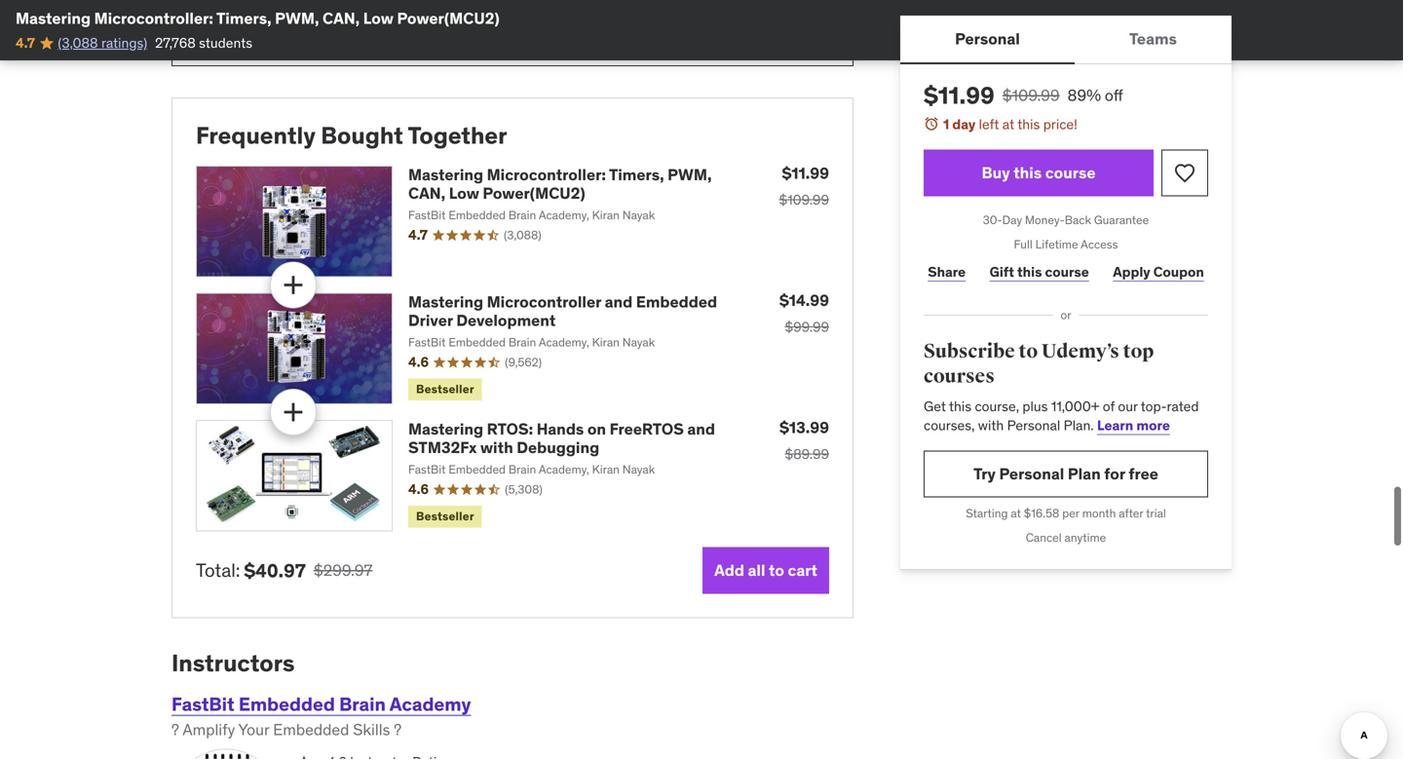 Task type: locate. For each thing, give the bounding box(es) containing it.
1 course from the top
[[1045, 163, 1096, 183]]

at left $16.58
[[1011, 506, 1021, 521]]

1 horizontal spatial ?
[[394, 720, 402, 740]]

personal up $16.58
[[999, 464, 1064, 484]]

brain up skills
[[339, 692, 386, 716]]

access
[[1081, 237, 1118, 252]]

1 vertical spatial low
[[449, 183, 479, 203]]

at right left at the right
[[1002, 115, 1015, 133]]

with up (5,308)
[[480, 438, 513, 458]]

0 vertical spatial bestseller
[[416, 381, 474, 397]]

1 horizontal spatial low
[[449, 183, 479, 203]]

0 vertical spatial low
[[363, 8, 394, 28]]

bestseller for fastbit
[[416, 381, 474, 397]]

? left amplify
[[172, 720, 179, 740]]

1 vertical spatial bestseller
[[416, 509, 474, 524]]

$14.99
[[779, 290, 829, 310]]

ratings)
[[101, 34, 147, 52]]

academy, down debugging
[[539, 462, 589, 477]]

$89.99
[[785, 445, 829, 463]]

4.6 for fastbit
[[408, 353, 429, 371]]

this right buy
[[1014, 163, 1042, 183]]

4.6 down driver
[[408, 353, 429, 371]]

$299.97
[[314, 560, 373, 580]]

day
[[952, 115, 976, 133]]

? right skills
[[394, 720, 402, 740]]

0 vertical spatial and
[[605, 292, 633, 312]]

starting at $16.58 per month after trial cancel anytime
[[966, 506, 1166, 545]]

nayak down mastering microcontroller: timers, pwm, can, low power(mcu2) link
[[622, 207, 655, 223]]

2 vertical spatial personal
[[999, 464, 1064, 484]]

0 vertical spatial 4.7
[[16, 34, 35, 52]]

$11.99 for $11.99 $109.99
[[782, 163, 829, 183]]

2 nayak from the top
[[622, 335, 655, 350]]

3 nayak from the top
[[622, 462, 655, 477]]

2 academy, from the top
[[539, 335, 589, 350]]

nayak inside mastering rtos: hands on freertos and stm32fx with debugging fastbit embedded brain academy, kiran nayak
[[622, 462, 655, 477]]

0 horizontal spatial 4.7
[[16, 34, 35, 52]]

kiran down mastering microcontroller: timers, pwm, can, low power(mcu2) link
[[592, 207, 620, 223]]

driver
[[408, 311, 453, 331]]

0 vertical spatial pwm,
[[275, 8, 319, 28]]

1 vertical spatial with
[[480, 438, 513, 458]]

course inside button
[[1045, 163, 1096, 183]]

$109.99 for $11.99 $109.99 89% off
[[1002, 85, 1060, 105]]

can, inside mastering microcontroller: timers, pwm, can, low power(mcu2) fastbit embedded brain academy, kiran nayak
[[408, 183, 445, 203]]

mastering rtos: hands on freertos and stm32fx with debugging link
[[408, 419, 715, 458]]

with down course,
[[978, 416, 1004, 434]]

off
[[1105, 85, 1123, 105]]

0 vertical spatial $11.99
[[924, 81, 995, 110]]

with inside mastering rtos: hands on freertos and stm32fx with debugging fastbit embedded brain academy, kiran nayak
[[480, 438, 513, 458]]

4.6
[[408, 353, 429, 371], [408, 481, 429, 498]]

0 vertical spatial nayak
[[622, 207, 655, 223]]

academy, down mastering microcontroller: timers, pwm, can, low power(mcu2) link
[[539, 207, 589, 223]]

this inside button
[[1014, 163, 1042, 183]]

get this course, plus 11,000+ of our top-rated courses, with personal plan.
[[924, 397, 1199, 434]]

2 bestseller from the top
[[416, 509, 474, 524]]

0 vertical spatial at
[[1002, 115, 1015, 133]]

tab list
[[900, 16, 1232, 64]]

this up courses,
[[949, 397, 972, 415]]

1 vertical spatial 4.6
[[408, 481, 429, 498]]

power(mcu2) inside mastering microcontroller: timers, pwm, can, low power(mcu2) fastbit embedded brain academy, kiran nayak
[[483, 183, 585, 203]]

1 horizontal spatial timers,
[[609, 165, 664, 185]]

3 kiran from the top
[[592, 462, 620, 477]]

2 vertical spatial kiran
[[592, 462, 620, 477]]

0 horizontal spatial $11.99
[[782, 163, 829, 183]]

mastering
[[16, 8, 91, 28], [408, 165, 483, 185], [408, 292, 483, 312], [408, 419, 483, 439]]

plus
[[1023, 397, 1048, 415]]

nayak down mastering microcontroller and embedded driver development link
[[622, 335, 655, 350]]

0 vertical spatial can,
[[323, 8, 360, 28]]

buy this course
[[982, 163, 1096, 183]]

1 day left at this price!
[[943, 115, 1078, 133]]

brain
[[509, 207, 536, 223], [509, 335, 536, 350], [509, 462, 536, 477], [339, 692, 386, 716]]

money-
[[1025, 213, 1065, 228]]

power(mcu2) for mastering microcontroller: timers, pwm, can, low power(mcu2)
[[397, 8, 500, 28]]

0 vertical spatial course
[[1045, 163, 1096, 183]]

1 ? from the left
[[172, 720, 179, 740]]

0 vertical spatial with
[[978, 416, 1004, 434]]

1 horizontal spatial microcontroller:
[[487, 165, 606, 185]]

$11.99 inside $11.99 $109.99
[[782, 163, 829, 183]]

2 course from the top
[[1045, 263, 1089, 280]]

bestseller up stm32fx
[[416, 381, 474, 397]]

guarantee
[[1094, 213, 1149, 228]]

0 horizontal spatial low
[[363, 8, 394, 28]]

microcontroller: up (3,088)
[[487, 165, 606, 185]]

anytime
[[1065, 530, 1106, 545]]

fastbit
[[408, 207, 446, 223], [408, 335, 446, 350], [408, 462, 446, 477], [172, 692, 234, 716]]

27,768 students
[[155, 34, 252, 52]]

2 ? from the left
[[394, 720, 402, 740]]

1 horizontal spatial pwm,
[[668, 165, 712, 185]]

personal down plus
[[1007, 416, 1060, 434]]

brain up (3,088)
[[509, 207, 536, 223]]

1 horizontal spatial $11.99
[[924, 81, 995, 110]]

1 vertical spatial to
[[769, 560, 784, 580]]

kiran down mastering microcontroller and embedded driver development link
[[592, 335, 620, 350]]

pwm, for mastering microcontroller: timers, pwm, can, low power(mcu2)
[[275, 8, 319, 28]]

low inside mastering microcontroller: timers, pwm, can, low power(mcu2) fastbit embedded brain academy, kiran nayak
[[449, 183, 479, 203]]

mastering microcontroller: timers, pwm, can, low power(mcu2) fastbit embedded brain academy, kiran nayak
[[408, 165, 712, 223]]

personal up $11.99 $109.99 89% off
[[955, 29, 1020, 49]]

1 4.6 from the top
[[408, 353, 429, 371]]

bought
[[321, 121, 403, 150]]

4.6 down stm32fx
[[408, 481, 429, 498]]

course up back
[[1045, 163, 1096, 183]]

2 4.6 from the top
[[408, 481, 429, 498]]

0 horizontal spatial ?
[[172, 720, 179, 740]]

1 vertical spatial personal
[[1007, 416, 1060, 434]]

1 horizontal spatial to
[[1019, 340, 1038, 363]]

$109.99
[[1002, 85, 1060, 105], [779, 191, 829, 209]]

kiran inside mastering microcontroller: timers, pwm, can, low power(mcu2) fastbit embedded brain academy, kiran nayak
[[592, 207, 620, 223]]

free
[[1129, 464, 1159, 484]]

4.7 left (3,088
[[16, 34, 35, 52]]

nayak inside mastering microcontroller and embedded driver development fastbit embedded brain academy, kiran nayak
[[622, 335, 655, 350]]

1 vertical spatial power(mcu2)
[[483, 183, 585, 203]]

with inside get this course, plus 11,000+ of our top-rated courses, with personal plan.
[[978, 416, 1004, 434]]

microcontroller: inside mastering microcontroller: timers, pwm, can, low power(mcu2) fastbit embedded brain academy, kiran nayak
[[487, 165, 606, 185]]

per
[[1062, 506, 1080, 521]]

your
[[238, 720, 269, 740]]

to left 'udemy's'
[[1019, 340, 1038, 363]]

this
[[1018, 115, 1040, 133], [1014, 163, 1042, 183], [1017, 263, 1042, 280], [949, 397, 972, 415]]

students
[[199, 34, 252, 52]]

this inside get this course, plus 11,000+ of our top-rated courses, with personal plan.
[[949, 397, 972, 415]]

1 bestseller from the top
[[416, 381, 474, 397]]

total: $40.97 $299.97
[[196, 559, 373, 582]]

add all to cart
[[714, 560, 818, 580]]

1 vertical spatial 4.7
[[408, 226, 428, 244]]

1 vertical spatial can,
[[408, 183, 445, 203]]

4.7 up driver
[[408, 226, 428, 244]]

30-
[[983, 213, 1002, 228]]

0 vertical spatial microcontroller:
[[94, 8, 213, 28]]

microcontroller: for mastering microcontroller: timers, pwm, can, low power(mcu2)
[[94, 8, 213, 28]]

1 vertical spatial microcontroller:
[[487, 165, 606, 185]]

1 vertical spatial $11.99
[[782, 163, 829, 183]]

0 horizontal spatial microcontroller:
[[94, 8, 213, 28]]

brain inside mastering microcontroller and embedded driver development fastbit embedded brain academy, kiran nayak
[[509, 335, 536, 350]]

0 vertical spatial 4.6
[[408, 353, 429, 371]]

1 horizontal spatial can,
[[408, 183, 445, 203]]

1 nayak from the top
[[622, 207, 655, 223]]

0 horizontal spatial can,
[[323, 8, 360, 28]]

together
[[408, 121, 507, 150]]

and right the microcontroller
[[605, 292, 633, 312]]

0 vertical spatial timers,
[[216, 8, 272, 28]]

9562 reviews element
[[505, 354, 542, 371]]

fastbit down stm32fx
[[408, 462, 446, 477]]

30-day money-back guarantee full lifetime access
[[983, 213, 1149, 252]]

1 horizontal spatial $109.99
[[1002, 85, 1060, 105]]

0 horizontal spatial $109.99
[[779, 191, 829, 209]]

1 vertical spatial $109.99
[[779, 191, 829, 209]]

pwm, inside mastering microcontroller: timers, pwm, can, low power(mcu2) fastbit embedded brain academy, kiran nayak
[[668, 165, 712, 185]]

timers,
[[216, 8, 272, 28], [609, 165, 664, 185]]

try personal plan for free
[[974, 464, 1159, 484]]

subscribe to udemy's top courses
[[924, 340, 1154, 388]]

0 vertical spatial academy,
[[539, 207, 589, 223]]

1 vertical spatial nayak
[[622, 335, 655, 350]]

4.7
[[16, 34, 35, 52], [408, 226, 428, 244]]

1 vertical spatial kiran
[[592, 335, 620, 350]]

$11.99 $109.99 89% off
[[924, 81, 1123, 110]]

1 vertical spatial academy,
[[539, 335, 589, 350]]

frequently bought together
[[196, 121, 507, 150]]

timers, inside mastering microcontroller: timers, pwm, can, low power(mcu2) fastbit embedded brain academy, kiran nayak
[[609, 165, 664, 185]]

mastering inside mastering microcontroller and embedded driver development fastbit embedded brain academy, kiran nayak
[[408, 292, 483, 312]]

kiran down 'on' at the bottom of the page
[[592, 462, 620, 477]]

$40.97
[[244, 559, 306, 582]]

$99.99
[[785, 318, 829, 336]]

bestseller for stm32fx
[[416, 509, 474, 524]]

1
[[943, 115, 949, 133]]

left
[[979, 115, 999, 133]]

5308 reviews element
[[505, 482, 543, 498]]

udemy's
[[1042, 340, 1119, 363]]

to right all
[[769, 560, 784, 580]]

microcontroller: up 27,768
[[94, 8, 213, 28]]

(3,088
[[58, 34, 98, 52]]

2 vertical spatial nayak
[[622, 462, 655, 477]]

this right "gift"
[[1017, 263, 1042, 280]]

fastbit up amplify
[[172, 692, 234, 716]]

to
[[1019, 340, 1038, 363], [769, 560, 784, 580]]

0 horizontal spatial pwm,
[[275, 8, 319, 28]]

11,000+
[[1051, 397, 1100, 415]]

2 vertical spatial academy,
[[539, 462, 589, 477]]

brain up (5,308)
[[509, 462, 536, 477]]

3088 reviews element
[[504, 227, 542, 244]]

fastbit down together
[[408, 207, 446, 223]]

0 horizontal spatial timers,
[[216, 8, 272, 28]]

1 vertical spatial timers,
[[609, 165, 664, 185]]

fastbit down driver
[[408, 335, 446, 350]]

0 horizontal spatial to
[[769, 560, 784, 580]]

0 vertical spatial $109.99
[[1002, 85, 1060, 105]]

apply coupon button
[[1109, 253, 1208, 292]]

1 horizontal spatial and
[[687, 419, 715, 439]]

$11.99 for $11.99 $109.99 89% off
[[924, 81, 995, 110]]

tab list containing personal
[[900, 16, 1232, 64]]

back
[[1065, 213, 1091, 228]]

0 horizontal spatial with
[[480, 438, 513, 458]]

course down lifetime
[[1045, 263, 1089, 280]]

0 vertical spatial to
[[1019, 340, 1038, 363]]

bestseller down stm32fx
[[416, 509, 474, 524]]

1 kiran from the top
[[592, 207, 620, 223]]

power(mcu2)
[[397, 8, 500, 28], [483, 183, 585, 203]]

development
[[456, 311, 556, 331]]

plan.
[[1064, 416, 1094, 434]]

low
[[363, 8, 394, 28], [449, 183, 479, 203]]

0 horizontal spatial and
[[605, 292, 633, 312]]

mastering inside mastering rtos: hands on freertos and stm32fx with debugging fastbit embedded brain academy, kiran nayak
[[408, 419, 483, 439]]

brain up (9,562)
[[509, 335, 536, 350]]

$14.99 $99.99
[[779, 290, 829, 336]]

and right 'freertos'
[[687, 419, 715, 439]]

mastering microcontroller: timers, pwm, can, low power(mcu2) link
[[408, 165, 712, 203]]

1 horizontal spatial 4.7
[[408, 226, 428, 244]]

personal button
[[900, 16, 1075, 62]]

price!
[[1043, 115, 1078, 133]]

kiran
[[592, 207, 620, 223], [592, 335, 620, 350], [592, 462, 620, 477]]

pwm,
[[275, 8, 319, 28], [668, 165, 712, 185]]

$109.99 inside $11.99 $109.99 89% off
[[1002, 85, 1060, 105]]

academy, down mastering microcontroller and embedded driver development link
[[539, 335, 589, 350]]

0 vertical spatial kiran
[[592, 207, 620, 223]]

and
[[605, 292, 633, 312], [687, 419, 715, 439]]

1 vertical spatial and
[[687, 419, 715, 439]]

1 vertical spatial course
[[1045, 263, 1089, 280]]

with
[[978, 416, 1004, 434], [480, 438, 513, 458]]

personal inside "button"
[[955, 29, 1020, 49]]

$11.99 $109.99
[[779, 163, 829, 209]]

1 academy, from the top
[[539, 207, 589, 223]]

1 vertical spatial pwm,
[[668, 165, 712, 185]]

to inside subscribe to udemy's top courses
[[1019, 340, 1038, 363]]

academy, inside mastering microcontroller: timers, pwm, can, low power(mcu2) fastbit embedded brain academy, kiran nayak
[[539, 207, 589, 223]]

1 horizontal spatial with
[[978, 416, 1004, 434]]

0 vertical spatial personal
[[955, 29, 1020, 49]]

our
[[1118, 397, 1138, 415]]

can,
[[323, 8, 360, 28], [408, 183, 445, 203]]

3 academy, from the top
[[539, 462, 589, 477]]

learn
[[1097, 416, 1134, 434]]

nayak down 'freertos'
[[622, 462, 655, 477]]

$13.99
[[780, 418, 829, 438]]

fastbit inside mastering rtos: hands on freertos and stm32fx with debugging fastbit embedded brain academy, kiran nayak
[[408, 462, 446, 477]]

low for mastering microcontroller: timers, pwm, can, low power(mcu2)
[[363, 8, 394, 28]]

courses
[[924, 365, 995, 388]]

timers, for mastering microcontroller: timers, pwm, can, low power(mcu2)
[[216, 8, 272, 28]]

2 kiran from the top
[[592, 335, 620, 350]]

0 vertical spatial power(mcu2)
[[397, 8, 500, 28]]

mastering inside mastering microcontroller: timers, pwm, can, low power(mcu2) fastbit embedded brain academy, kiran nayak
[[408, 165, 483, 185]]

course
[[1045, 163, 1096, 183], [1045, 263, 1089, 280]]

1 vertical spatial at
[[1011, 506, 1021, 521]]

embedded
[[449, 207, 506, 223], [636, 292, 717, 312], [449, 335, 506, 350], [449, 462, 506, 477], [239, 692, 335, 716], [273, 720, 349, 740]]

fastbit inside mastering microcontroller: timers, pwm, can, low power(mcu2) fastbit embedded brain academy, kiran nayak
[[408, 207, 446, 223]]



Task type: vqa. For each thing, say whether or not it's contained in the screenshot.
No-Code Development link
no



Task type: describe. For each thing, give the bounding box(es) containing it.
lifetime
[[1035, 237, 1078, 252]]

mastering for mastering microcontroller: timers, pwm, can, low power(mcu2)
[[16, 8, 91, 28]]

low for mastering microcontroller: timers, pwm, can, low power(mcu2) fastbit embedded brain academy, kiran nayak
[[449, 183, 479, 203]]

academy, inside mastering rtos: hands on freertos and stm32fx with debugging fastbit embedded brain academy, kiran nayak
[[539, 462, 589, 477]]

apply
[[1113, 263, 1150, 280]]

brain inside mastering microcontroller: timers, pwm, can, low power(mcu2) fastbit embedded brain academy, kiran nayak
[[509, 207, 536, 223]]

mastering microcontroller: timers, pwm, can, low power(mcu2)
[[16, 8, 500, 28]]

microcontroller: for mastering microcontroller: timers, pwm, can, low power(mcu2) fastbit embedded brain academy, kiran nayak
[[487, 165, 606, 185]]

mastering for mastering rtos: hands on freertos and stm32fx with debugging fastbit embedded brain academy, kiran nayak
[[408, 419, 483, 439]]

add
[[714, 560, 744, 580]]

this for gift
[[1017, 263, 1042, 280]]

coupon
[[1154, 263, 1204, 280]]

subscribe
[[924, 340, 1015, 363]]

day
[[1002, 213, 1022, 228]]

brain inside fastbit embedded brain academy ? amplify your embedded skills ?
[[339, 692, 386, 716]]

can, for mastering microcontroller: timers, pwm, can, low power(mcu2)
[[323, 8, 360, 28]]

course for gift this course
[[1045, 263, 1089, 280]]

mastering for mastering microcontroller and embedded driver development fastbit embedded brain academy, kiran nayak
[[408, 292, 483, 312]]

power(mcu2) for mastering microcontroller: timers, pwm, can, low power(mcu2) fastbit embedded brain academy, kiran nayak
[[483, 183, 585, 203]]

gift this course link
[[986, 253, 1093, 292]]

mastering rtos: hands on freertos and stm32fx with debugging fastbit embedded brain academy, kiran nayak
[[408, 419, 715, 477]]

on
[[587, 419, 606, 439]]

$109.99 for $11.99 $109.99
[[779, 191, 829, 209]]

27,768
[[155, 34, 196, 52]]

wishlist image
[[1173, 161, 1197, 185]]

amplify
[[183, 720, 235, 740]]

all
[[748, 560, 765, 580]]

fastbit inside mastering microcontroller and embedded driver development fastbit embedded brain academy, kiran nayak
[[408, 335, 446, 350]]

instructors
[[172, 649, 295, 678]]

frequently
[[196, 121, 316, 150]]

pwm, for mastering microcontroller: timers, pwm, can, low power(mcu2) fastbit embedded brain academy, kiran nayak
[[668, 165, 712, 185]]

mastering microcontroller and embedded driver development fastbit embedded brain academy, kiran nayak
[[408, 292, 717, 350]]

brain inside mastering rtos: hands on freertos and stm32fx with debugging fastbit embedded brain academy, kiran nayak
[[509, 462, 536, 477]]

courses,
[[924, 416, 975, 434]]

(3,088 ratings)
[[58, 34, 147, 52]]

apply coupon
[[1113, 263, 1204, 280]]

89%
[[1068, 85, 1101, 105]]

4.6 for stm32fx
[[408, 481, 429, 498]]

this down $11.99 $109.99 89% off
[[1018, 115, 1040, 133]]

kiran inside mastering rtos: hands on freertos and stm32fx with debugging fastbit embedded brain academy, kiran nayak
[[592, 462, 620, 477]]

share
[[928, 263, 966, 280]]

try
[[974, 464, 996, 484]]

microcontroller
[[487, 292, 601, 312]]

kiran inside mastering microcontroller and embedded driver development fastbit embedded brain academy, kiran nayak
[[592, 335, 620, 350]]

buy
[[982, 163, 1010, 183]]

embedded inside mastering rtos: hands on freertos and stm32fx with debugging fastbit embedded brain academy, kiran nayak
[[449, 462, 506, 477]]

4.7 for (3,088)
[[408, 226, 428, 244]]

month
[[1082, 506, 1116, 521]]

teams
[[1129, 29, 1177, 49]]

and inside mastering rtos: hands on freertos and stm32fx with debugging fastbit embedded brain academy, kiran nayak
[[687, 419, 715, 439]]

rtos:
[[487, 419, 533, 439]]

cancel
[[1026, 530, 1062, 545]]

learn more link
[[1097, 416, 1170, 434]]

$13.99 $89.99
[[780, 418, 829, 463]]

4.7 for (3,088 ratings)
[[16, 34, 35, 52]]

starting
[[966, 506, 1008, 521]]

total:
[[196, 559, 240, 582]]

fastbit embedded brain academy link
[[172, 692, 471, 716]]

freertos
[[610, 419, 684, 439]]

academy, inside mastering microcontroller and embedded driver development fastbit embedded brain academy, kiran nayak
[[539, 335, 589, 350]]

more
[[1137, 416, 1170, 434]]

timers, for mastering microcontroller: timers, pwm, can, low power(mcu2) fastbit embedded brain academy, kiran nayak
[[609, 165, 664, 185]]

(5,308)
[[505, 482, 543, 497]]

personal inside get this course, plus 11,000+ of our top-rated courses, with personal plan.
[[1007, 416, 1060, 434]]

teams button
[[1075, 16, 1232, 62]]

top
[[1123, 340, 1154, 363]]

to inside "button"
[[769, 560, 784, 580]]

share button
[[924, 253, 970, 292]]

after
[[1119, 506, 1143, 521]]

or
[[1061, 308, 1071, 323]]

of
[[1103, 397, 1115, 415]]

skills
[[353, 720, 390, 740]]

course,
[[975, 397, 1019, 415]]

alarm image
[[924, 116, 939, 132]]

nayak inside mastering microcontroller: timers, pwm, can, low power(mcu2) fastbit embedded brain academy, kiran nayak
[[622, 207, 655, 223]]

and inside mastering microcontroller and embedded driver development fastbit embedded brain academy, kiran nayak
[[605, 292, 633, 312]]

embedded inside mastering microcontroller: timers, pwm, can, low power(mcu2) fastbit embedded brain academy, kiran nayak
[[449, 207, 506, 223]]

plan
[[1068, 464, 1101, 484]]

this for get
[[949, 397, 972, 415]]

rated
[[1167, 397, 1199, 415]]

fastbit inside fastbit embedded brain academy ? amplify your embedded skills ?
[[172, 692, 234, 716]]

full
[[1014, 237, 1033, 252]]

stm32fx
[[408, 438, 477, 458]]

debugging
[[517, 438, 599, 458]]

gift
[[990, 263, 1014, 280]]

mastering for mastering microcontroller: timers, pwm, can, low power(mcu2) fastbit embedded brain academy, kiran nayak
[[408, 165, 483, 185]]

(3,088)
[[504, 228, 542, 243]]

cart
[[788, 560, 818, 580]]

$16.58
[[1024, 506, 1060, 521]]

course for buy this course
[[1045, 163, 1096, 183]]

(9,562)
[[505, 355, 542, 370]]

can, for mastering microcontroller: timers, pwm, can, low power(mcu2) fastbit embedded brain academy, kiran nayak
[[408, 183, 445, 203]]

at inside starting at $16.58 per month after trial cancel anytime
[[1011, 506, 1021, 521]]

this for buy
[[1014, 163, 1042, 183]]

try personal plan for free link
[[924, 451, 1208, 497]]

xsmall image
[[296, 753, 312, 759]]

gift this course
[[990, 263, 1089, 280]]

trial
[[1146, 506, 1166, 521]]



